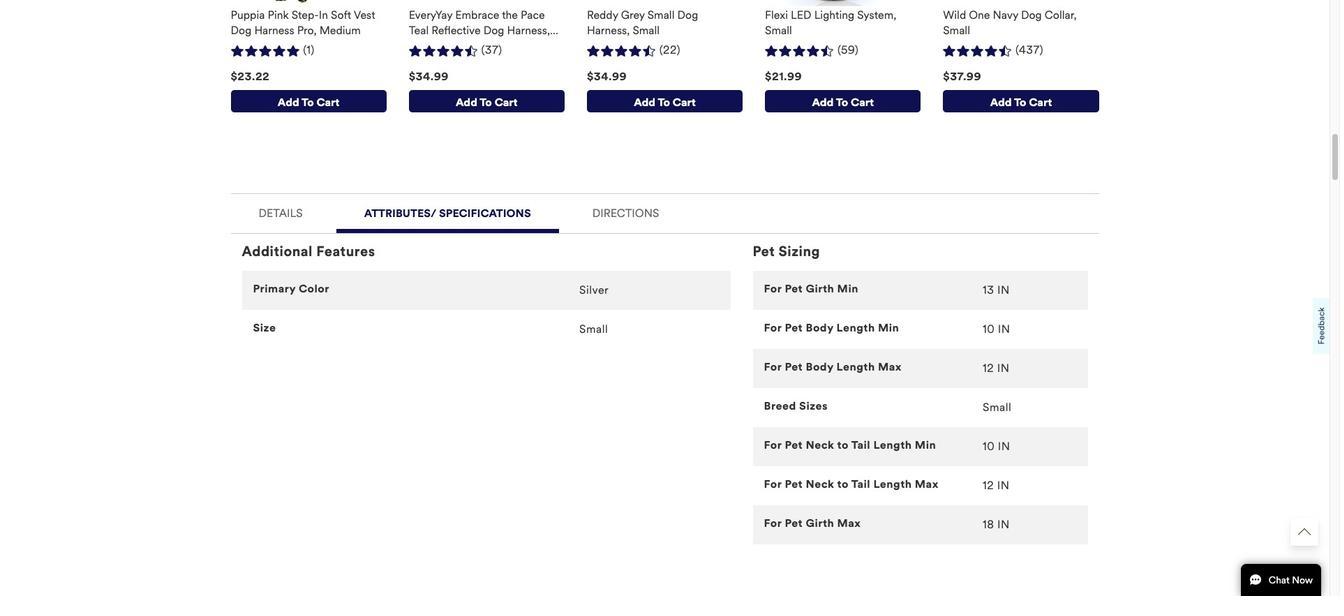 Task type: locate. For each thing, give the bounding box(es) containing it.
1 to from the left
[[302, 96, 314, 109]]

neck for for pet neck to tail length max
[[806, 477, 835, 491]]

1 10 in from the top
[[983, 322, 1011, 336]]

0 vertical spatial min
[[838, 282, 859, 295]]

body down "for pet girth min"
[[806, 321, 834, 334]]

1 vertical spatial 10
[[983, 440, 995, 453]]

to up for pet neck to tail length max
[[838, 438, 849, 452]]

pet for for pet girth max
[[785, 517, 803, 530]]

specifications
[[439, 207, 531, 220]]

tail
[[852, 438, 871, 452], [852, 477, 871, 491]]

2 10 in from the top
[[983, 440, 1011, 453]]

0 vertical spatial small
[[580, 322, 608, 336]]

2 to from the top
[[838, 477, 849, 491]]

4 for from the top
[[764, 438, 782, 452]]

1 vertical spatial to
[[838, 477, 849, 491]]

sizes
[[800, 399, 828, 412]]

small for breed sizes
[[983, 401, 1012, 414]]

1 horizontal spatial min
[[878, 321, 900, 334]]

attributes/ specifications button
[[336, 194, 559, 229]]

1 vertical spatial 12 in
[[983, 479, 1010, 492]]

girth
[[806, 282, 835, 295], [806, 517, 835, 530]]

pet for for pet body length max
[[785, 360, 803, 373]]

12 in
[[983, 362, 1010, 375], [983, 479, 1010, 492]]

small
[[580, 322, 608, 336], [983, 401, 1012, 414]]

for for for pet body length max
[[764, 360, 782, 373]]

1 10 from the top
[[983, 322, 995, 336]]

2 add to cart button from the left
[[409, 90, 565, 112]]

5 add to cart from the left
[[991, 96, 1052, 109]]

to for min
[[838, 438, 849, 452]]

pet down sizing
[[785, 282, 803, 295]]

10 in
[[983, 322, 1011, 336], [983, 440, 1011, 453]]

0 horizontal spatial small
[[580, 322, 608, 336]]

2 vertical spatial min
[[915, 438, 937, 452]]

10 in for for pet body length min
[[983, 322, 1011, 336]]

add
[[278, 96, 299, 109], [456, 96, 478, 109], [634, 96, 656, 109], [812, 96, 834, 109], [991, 96, 1012, 109]]

body for for pet body length max
[[806, 360, 834, 373]]

12
[[983, 362, 994, 375], [983, 479, 994, 492]]

max
[[878, 360, 902, 373], [915, 477, 939, 491], [838, 517, 861, 530]]

to
[[302, 96, 314, 109], [480, 96, 492, 109], [658, 96, 670, 109], [836, 96, 849, 109], [1014, 96, 1027, 109]]

5 for from the top
[[764, 477, 782, 491]]

pet for for pet neck to tail length max
[[785, 477, 803, 491]]

2 12 in from the top
[[983, 479, 1010, 492]]

cart
[[317, 96, 340, 109], [495, 96, 518, 109], [673, 96, 696, 109], [851, 96, 874, 109], [1029, 96, 1052, 109]]

6 for from the top
[[764, 517, 782, 530]]

neck up for pet girth max
[[806, 477, 835, 491]]

tail for max
[[852, 477, 871, 491]]

0 vertical spatial tail
[[852, 438, 871, 452]]

2 girth from the top
[[806, 517, 835, 530]]

12 for for pet body length max
[[983, 362, 994, 375]]

1 body from the top
[[806, 321, 834, 334]]

color
[[299, 282, 330, 295]]

min
[[838, 282, 859, 295], [878, 321, 900, 334], [915, 438, 937, 452]]

to down for pet neck to tail length min
[[838, 477, 849, 491]]

add to cart button
[[231, 90, 387, 112], [409, 90, 565, 112], [587, 90, 743, 112], [765, 90, 921, 112], [944, 90, 1099, 112]]

neck
[[806, 438, 835, 452], [806, 477, 835, 491]]

to
[[838, 438, 849, 452], [838, 477, 849, 491]]

2 for from the top
[[764, 321, 782, 334]]

pet down for pet neck to tail length max
[[785, 517, 803, 530]]

product details tab list
[[231, 193, 1099, 556]]

additional
[[242, 243, 313, 260]]

for
[[764, 282, 782, 295], [764, 321, 782, 334], [764, 360, 782, 373], [764, 438, 782, 452], [764, 477, 782, 491], [764, 517, 782, 530]]

10 for for pet neck to tail length min
[[983, 440, 995, 453]]

tail up for pet neck to tail length max
[[852, 438, 871, 452]]

0 vertical spatial max
[[878, 360, 902, 373]]

0 vertical spatial 10
[[983, 322, 995, 336]]

body up sizes
[[806, 360, 834, 373]]

1 12 from the top
[[983, 362, 994, 375]]

4 add from the left
[[812, 96, 834, 109]]

2 12 from the top
[[983, 479, 994, 492]]

pet for for pet girth min
[[785, 282, 803, 295]]

neck down sizes
[[806, 438, 835, 452]]

1 neck from the top
[[806, 438, 835, 452]]

3 add from the left
[[634, 96, 656, 109]]

pet up breed sizes at the bottom right
[[785, 360, 803, 373]]

details button
[[236, 194, 325, 229]]

length
[[837, 321, 875, 334], [837, 360, 875, 373], [874, 438, 912, 452], [874, 477, 912, 491]]

pet for for pet neck to tail length min
[[785, 438, 803, 452]]

for for for pet girth max
[[764, 517, 782, 530]]

1 12 in from the top
[[983, 362, 1010, 375]]

1 for from the top
[[764, 282, 782, 295]]

to for max
[[838, 477, 849, 491]]

1 vertical spatial neck
[[806, 477, 835, 491]]

0 vertical spatial 10 in
[[983, 322, 1011, 336]]

3 for from the top
[[764, 360, 782, 373]]

pet up for pet girth max
[[785, 477, 803, 491]]

0 vertical spatial body
[[806, 321, 834, 334]]

1 add to cart button from the left
[[231, 90, 387, 112]]

in for for pet girth max
[[998, 518, 1010, 531]]

1 vertical spatial small
[[983, 401, 1012, 414]]

2 tail from the top
[[852, 477, 871, 491]]

2 body from the top
[[806, 360, 834, 373]]

for pet girth min
[[764, 282, 859, 295]]

0 vertical spatial neck
[[806, 438, 835, 452]]

0 vertical spatial 12
[[983, 362, 994, 375]]

in for for pet girth min
[[998, 283, 1010, 297]]

in
[[998, 283, 1010, 297], [998, 322, 1011, 336], [998, 362, 1010, 375], [998, 440, 1011, 453], [998, 479, 1010, 492], [998, 518, 1010, 531]]

1 tail from the top
[[852, 438, 871, 452]]

body for for pet body length min
[[806, 321, 834, 334]]

1 to from the top
[[838, 438, 849, 452]]

2 10 from the top
[[983, 440, 995, 453]]

0 vertical spatial girth
[[806, 282, 835, 295]]

0 vertical spatial 12 in
[[983, 362, 1010, 375]]

length down for pet neck to tail length min
[[874, 477, 912, 491]]

0 vertical spatial to
[[838, 438, 849, 452]]

1 vertical spatial body
[[806, 360, 834, 373]]

tail down for pet neck to tail length min
[[852, 477, 871, 491]]

for pet neck to tail length min
[[764, 438, 937, 452]]

5 add to cart button from the left
[[944, 90, 1099, 112]]

girth up for pet body length min
[[806, 282, 835, 295]]

for pet girth max
[[764, 517, 861, 530]]

1 girth from the top
[[806, 282, 835, 295]]

1 horizontal spatial small
[[983, 401, 1012, 414]]

attributes/ specifications
[[364, 207, 531, 220]]

pet sizing
[[753, 243, 821, 260]]

pet
[[753, 243, 775, 260], [785, 282, 803, 295], [785, 321, 803, 334], [785, 360, 803, 373], [785, 438, 803, 452], [785, 477, 803, 491], [785, 517, 803, 530]]

2 neck from the top
[[806, 477, 835, 491]]

1 vertical spatial tail
[[852, 477, 871, 491]]

13
[[983, 283, 995, 297]]

pet down breed sizes at the bottom right
[[785, 438, 803, 452]]

1 vertical spatial 12
[[983, 479, 994, 492]]

1 vertical spatial 10 in
[[983, 440, 1011, 453]]

1 vertical spatial girth
[[806, 517, 835, 530]]

10 for for pet body length min
[[983, 322, 995, 336]]

3 add to cart button from the left
[[587, 90, 743, 112]]

primary color
[[253, 282, 330, 295]]

0 horizontal spatial max
[[838, 517, 861, 530]]

girth down for pet neck to tail length max
[[806, 517, 835, 530]]

add to cart
[[278, 96, 340, 109], [456, 96, 518, 109], [634, 96, 696, 109], [812, 96, 874, 109], [991, 96, 1052, 109]]

additional features
[[242, 243, 375, 260]]

1 vertical spatial max
[[915, 477, 939, 491]]

10
[[983, 322, 995, 336], [983, 440, 995, 453]]

pet down "for pet girth min"
[[785, 321, 803, 334]]

3 cart from the left
[[673, 96, 696, 109]]

body
[[806, 321, 834, 334], [806, 360, 834, 373]]

length up for pet body length max
[[837, 321, 875, 334]]



Task type: vqa. For each thing, say whether or not it's contained in the screenshot.


Task type: describe. For each thing, give the bounding box(es) containing it.
in for for pet body length min
[[998, 322, 1011, 336]]

12 in for for pet neck to tail length max
[[983, 479, 1010, 492]]

2 horizontal spatial max
[[915, 477, 939, 491]]

directions button
[[570, 194, 682, 229]]

12 for for pet neck to tail length max
[[983, 479, 994, 492]]

directions
[[593, 207, 659, 220]]

0 horizontal spatial min
[[838, 282, 859, 295]]

4 cart from the left
[[851, 96, 874, 109]]

2 horizontal spatial min
[[915, 438, 937, 452]]

in for for pet body length max
[[998, 362, 1010, 375]]

girth for min
[[806, 282, 835, 295]]

3 add to cart from the left
[[634, 96, 696, 109]]

breed sizes
[[764, 399, 828, 412]]

small for size
[[580, 322, 608, 336]]

in for for pet neck to tail length max
[[998, 479, 1010, 492]]

girth for max
[[806, 517, 835, 530]]

2 vertical spatial max
[[838, 517, 861, 530]]

13 in
[[983, 283, 1010, 297]]

4 add to cart from the left
[[812, 96, 874, 109]]

features
[[316, 243, 375, 260]]

pet for for pet body length min
[[785, 321, 803, 334]]

12 in for for pet body length max
[[983, 362, 1010, 375]]

1 horizontal spatial max
[[878, 360, 902, 373]]

size
[[253, 321, 276, 334]]

primary
[[253, 282, 296, 295]]

pet left sizing
[[753, 243, 775, 260]]

for for for pet body length min
[[764, 321, 782, 334]]

2 cart from the left
[[495, 96, 518, 109]]

neck for for pet neck to tail length min
[[806, 438, 835, 452]]

2 to from the left
[[480, 96, 492, 109]]

for pet body length max
[[764, 360, 902, 373]]

for for for pet neck to tail length min
[[764, 438, 782, 452]]

5 add from the left
[[991, 96, 1012, 109]]

for pet neck to tail length max
[[764, 477, 939, 491]]

1 cart from the left
[[317, 96, 340, 109]]

for for for pet neck to tail length max
[[764, 477, 782, 491]]

silver
[[580, 283, 609, 297]]

4 add to cart button from the left
[[765, 90, 921, 112]]

18
[[983, 518, 995, 531]]

for pet body length min
[[764, 321, 900, 334]]

tail for min
[[852, 438, 871, 452]]

10 in for for pet neck to tail length min
[[983, 440, 1011, 453]]

1 vertical spatial min
[[878, 321, 900, 334]]

length up for pet neck to tail length max
[[874, 438, 912, 452]]

1 add to cart from the left
[[278, 96, 340, 109]]

2 add from the left
[[456, 96, 478, 109]]

details
[[259, 207, 303, 220]]

length down for pet body length min
[[837, 360, 875, 373]]

2 add to cart from the left
[[456, 96, 518, 109]]

4 to from the left
[[836, 96, 849, 109]]

18 in
[[983, 518, 1010, 531]]

5 to from the left
[[1014, 96, 1027, 109]]

scroll to top image
[[1299, 526, 1311, 538]]

attributes/
[[364, 207, 437, 220]]

sizing
[[779, 243, 821, 260]]

styled arrow button link
[[1291, 518, 1319, 546]]

in for for pet neck to tail length min
[[998, 440, 1011, 453]]

3 to from the left
[[658, 96, 670, 109]]

5 cart from the left
[[1029, 96, 1052, 109]]

breed
[[764, 399, 797, 412]]

1 add from the left
[[278, 96, 299, 109]]

for for for pet girth min
[[764, 282, 782, 295]]



